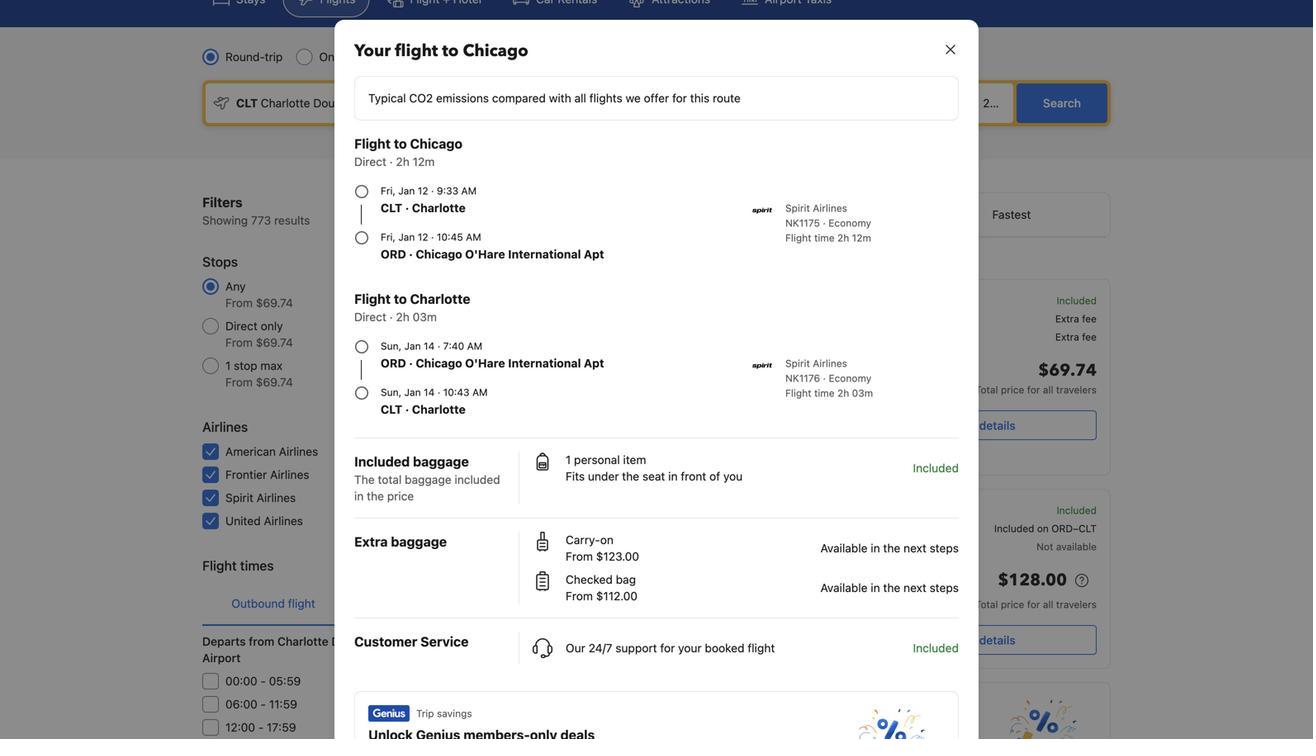 Task type: locate. For each thing, give the bounding box(es) containing it.
all inside your flight to chicago dialog
[[575, 91, 586, 105]]

0 vertical spatial extra
[[1056, 313, 1080, 325]]

1 horizontal spatial on
[[1037, 523, 1049, 535]]

773 left results on the top left of page
[[251, 214, 271, 227]]

1 vertical spatial american
[[534, 627, 578, 639]]

0 vertical spatial only
[[261, 319, 283, 333]]

spirit up nk1175
[[786, 202, 810, 214]]

0 horizontal spatial 773
[[251, 214, 271, 227]]

1 for 1 stop max from $69.74
[[226, 359, 231, 373]]

typical
[[368, 91, 406, 105]]

available
[[821, 542, 868, 555], [821, 581, 868, 595]]

0 vertical spatial checked
[[889, 541, 930, 553]]

ord left . on the left bottom
[[580, 600, 601, 611]]

jan inside 4:44 pm ord . jan 14
[[610, 600, 626, 611]]

from down carry-
[[566, 550, 593, 563]]

o'hare inside 'sun, jan 14 · 7:40 am ord · chicago o'hare international apt'
[[465, 356, 505, 370]]

outbound flight
[[232, 597, 315, 611]]

flight right outbound
[[288, 597, 315, 611]]

jan 12 up nk1176
[[812, 346, 842, 358]]

pm right 4:44
[[614, 580, 634, 596]]

1 horizontal spatial 1
[[566, 453, 571, 467]]

charlotte down 10:43
[[412, 403, 466, 416]]

1 vertical spatial checked
[[566, 573, 613, 587]]

1 horizontal spatial only
[[695, 718, 723, 734]]

1 steps from the top
[[930, 542, 959, 555]]

2 vertical spatial to
[[394, 291, 407, 307]]

flight inside spirit airlines nk1175 · economy flight time 2h 12m
[[786, 232, 812, 244]]

1 vertical spatial travelers
[[1057, 599, 1097, 611]]

1 vertical spatial 9:33
[[580, 505, 610, 521]]

view details down $69.74 total price for all travelers
[[950, 419, 1016, 432]]

flight for flight to chicago direct · 2h 12m
[[354, 136, 391, 152]]

· inside flight to chicago direct · 2h 12m
[[390, 155, 393, 169]]

charlotte inside departs from charlotte douglas international airport
[[278, 635, 329, 649]]

time down nk1176
[[815, 387, 835, 399]]

14 right . on the left bottom
[[629, 600, 640, 611]]

1 horizontal spatial checked
[[889, 541, 930, 553]]

charlotte inside 'sun, jan 14 · 10:43 am clt · charlotte'
[[412, 403, 466, 416]]

sun, inside 'sun, jan 14 · 7:40 am ord · chicago o'hare international apt'
[[381, 340, 402, 352]]

2 next from the top
[[904, 581, 927, 595]]

chicago down 7:40
[[416, 356, 462, 370]]

17:59
[[267, 721, 296, 734]]

1 apt from the top
[[584, 247, 604, 261]]

steps for $112.00
[[930, 581, 959, 595]]

jan inside 'sun, jan 14 · 10:43 am clt · charlotte'
[[404, 387, 421, 398]]

united airlines
[[226, 514, 303, 528]]

flight to chicago direct · 2h 12m
[[354, 136, 463, 169]]

offer
[[644, 91, 669, 105]]

1 vertical spatial fri,
[[381, 231, 396, 243]]

ord inside fri, jan 12 · 10:45 am ord · chicago o'hare international apt
[[381, 247, 406, 261]]

2 vertical spatial all
[[1043, 599, 1054, 611]]

to
[[442, 40, 459, 62], [394, 136, 407, 152], [394, 291, 407, 307]]

airlines up fits
[[561, 449, 596, 460]]

the
[[622, 470, 640, 483], [367, 489, 384, 503], [884, 542, 901, 555], [884, 581, 901, 595]]

773 up 10:43
[[466, 359, 487, 373]]

0 vertical spatial -
[[261, 675, 266, 688]]

2h inside the spirit airlines nk1176 · economy flight time 2h 03m
[[838, 387, 849, 399]]

jan down fri, jan 12 · 9:33 am clt · charlotte
[[398, 231, 415, 243]]

direct inside flight to chicago direct · 2h 12m
[[354, 155, 387, 169]]

the
[[354, 473, 375, 487]]

only inside the direct only from $69.74
[[261, 319, 283, 333]]

ord up 'sun, jan 14 · 10:43 am clt · charlotte'
[[381, 356, 406, 370]]

direct for flight to charlotte
[[354, 310, 387, 324]]

14 inside 'sun, jan 14 · 7:40 am ord · chicago o'hare international apt'
[[424, 340, 435, 352]]

jan 12 for ord
[[812, 346, 842, 358]]

1 vertical spatial price
[[387, 489, 414, 503]]

travelers inside $69.74 total price for all travelers
[[1057, 384, 1097, 396]]

0 horizontal spatial only
[[261, 319, 283, 333]]

baggage down included baggage the total baggage included in the price
[[391, 534, 447, 550]]

airlines up nk1175
[[813, 202, 848, 214]]

am for fri, jan 12 · 10:45 am ord · chicago o'hare international apt
[[466, 231, 481, 243]]

2 pm from the left
[[821, 580, 842, 596]]

on inside carry-on from $123.00
[[600, 533, 614, 547]]

$128.00 region
[[869, 568, 1097, 597]]

2 time from the top
[[815, 387, 835, 399]]

available down '10:45 am'
[[821, 542, 868, 555]]

direct inside flight to charlotte direct · 2h 03m
[[354, 310, 387, 324]]

2 view details from the top
[[950, 634, 1016, 647]]

apt for fri, jan 12 · 10:45 am ord · chicago o'hare international apt
[[584, 247, 604, 261]]

fri, jan 12 · 10:45 am ord · chicago o'hare international apt
[[381, 231, 604, 261]]

for
[[672, 91, 687, 105], [1028, 384, 1041, 396], [1028, 599, 1041, 611], [660, 641, 675, 655]]

unlock
[[534, 718, 578, 734]]

1 vertical spatial view
[[950, 634, 976, 647]]

total
[[976, 384, 998, 396], [976, 599, 998, 611]]

on up the not at the right bottom of page
[[1037, 523, 1049, 535]]

1 vertical spatial to
[[394, 136, 407, 152]]

flight
[[395, 40, 438, 62], [288, 597, 315, 611], [748, 641, 775, 655]]

1 vertical spatial bag
[[616, 573, 636, 587]]

1
[[226, 359, 231, 373], [566, 453, 571, 467]]

only left deals
[[695, 718, 723, 734]]

jan down flight to chicago direct · 2h 12m
[[398, 185, 415, 197]]

from inside checked bag from $112.00
[[566, 589, 593, 603]]

0 vertical spatial american airlines
[[226, 445, 318, 459]]

from inside carry-on from $123.00
[[566, 550, 593, 563]]

from up stop
[[226, 336, 253, 349]]

1 horizontal spatial 12m
[[852, 232, 871, 244]]

0 vertical spatial travelers
[[1057, 384, 1097, 396]]

view details button
[[869, 411, 1097, 440], [869, 625, 1097, 655]]

am down fri, jan 12 · 9:33 am clt · charlotte
[[466, 231, 481, 243]]

international inside 'sun, jan 14 · 7:40 am ord · chicago o'hare international apt'
[[508, 356, 581, 370]]

pm for 7:39
[[821, 580, 842, 596]]

economy inside the spirit airlines nk1176 · economy flight time 2h 03m
[[829, 373, 872, 384]]

0 vertical spatial 12m
[[413, 155, 435, 169]]

1 vertical spatial flight
[[288, 597, 315, 611]]

1 vertical spatial details
[[980, 634, 1016, 647]]

flight for outbound
[[288, 597, 315, 611]]

am inside 'sun, jan 14 · 7:40 am ord · chicago o'hare international apt'
[[467, 340, 483, 352]]

1 vertical spatial 10:45
[[780, 505, 817, 521]]

airlines
[[813, 202, 848, 214], [813, 358, 848, 369], [202, 419, 248, 435], [279, 445, 318, 459], [561, 449, 596, 460], [270, 468, 309, 482], [257, 491, 296, 505], [264, 514, 303, 528], [561, 552, 596, 563], [580, 627, 615, 639]]

0 vertical spatial available
[[821, 542, 868, 555]]

0 vertical spatial available in the next steps
[[821, 542, 959, 555]]

view
[[950, 419, 976, 432], [950, 634, 976, 647]]

round-trip
[[226, 50, 283, 64]]

direct for flight to chicago
[[354, 155, 387, 169]]

1 o'hare from the top
[[465, 247, 505, 261]]

sun, for ord
[[381, 340, 402, 352]]

airlines up frontier airlines
[[279, 445, 318, 459]]

1 fri, from the top
[[381, 185, 396, 197]]

extra
[[1056, 313, 1080, 325], [1056, 331, 1080, 343], [354, 534, 388, 550]]

2 o'hare from the top
[[465, 356, 505, 370]]

to for chicago
[[394, 136, 407, 152]]

this
[[690, 91, 710, 105]]

14 inside 'sun, jan 14 · 10:43 am clt · charlotte'
[[424, 387, 435, 398]]

bag for checked bag
[[933, 541, 950, 553]]

1 view details button from the top
[[869, 411, 1097, 440]]

travelers
[[1057, 384, 1097, 396], [1057, 599, 1097, 611]]

1 horizontal spatial bag
[[933, 541, 950, 553]]

nk1175
[[786, 217, 820, 229]]

steps
[[930, 542, 959, 555], [930, 581, 959, 595]]

any
[[226, 280, 246, 293]]

view details button down $128.00 region
[[869, 625, 1097, 655]]

chicago down co2
[[410, 136, 463, 152]]

03m
[[413, 310, 437, 324], [852, 387, 873, 399]]

in inside 1 personal item fits under the seat in front of you
[[669, 470, 678, 483]]

12 down fri, jan 12 · 9:33 am clt · charlotte
[[418, 231, 428, 243]]

2h inside flight to chicago direct · 2h 12m
[[396, 155, 410, 169]]

93
[[472, 514, 487, 528]]

view details button down $69.74 total price for all travelers
[[869, 411, 1097, 440]]

2 vertical spatial economy
[[829, 373, 872, 384]]

2 vertical spatial baggage
[[391, 534, 447, 550]]

airlines inside spirit airlines nk1175 · economy flight time 2h 12m
[[813, 202, 848, 214]]

you
[[724, 470, 743, 483]]

1 sun, from the top
[[381, 340, 402, 352]]

from down any
[[226, 296, 253, 310]]

7:40
[[443, 340, 464, 352]]

0 vertical spatial total
[[976, 384, 998, 396]]

0 horizontal spatial jan 12
[[606, 525, 636, 536]]

o'hare
[[465, 247, 505, 261], [465, 356, 505, 370]]

2 travelers from the top
[[1057, 599, 1097, 611]]

your flight to chicago dialog
[[315, 0, 999, 739]]

1 horizontal spatial pm
[[821, 580, 842, 596]]

12m
[[413, 155, 435, 169], [852, 232, 871, 244]]

fri, inside fri, jan 12 · 10:45 am ord · chicago o'hare international apt
[[381, 231, 396, 243]]

baggage right 'total'
[[405, 473, 452, 487]]

included
[[1057, 295, 1097, 306], [354, 454, 410, 470], [913, 461, 959, 475], [1057, 505, 1097, 516], [995, 523, 1035, 535], [913, 641, 959, 655]]

bag inside checked bag from $112.00
[[616, 573, 636, 587]]

0 vertical spatial all
[[575, 91, 586, 105]]

2 horizontal spatial flight
[[748, 641, 775, 655]]

1 vertical spatial 14
[[424, 387, 435, 398]]

change
[[573, 253, 608, 264]]

1 vertical spatial jan 12
[[606, 525, 636, 536]]

0 horizontal spatial 9:33
[[437, 185, 459, 197]]

fri, down fri, jan 12 · 9:33 am clt · charlotte
[[381, 231, 396, 243]]

03m inside the spirit airlines nk1176 · economy flight time 2h 03m
[[852, 387, 873, 399]]

international for fri, jan 12 · 10:45 am ord · chicago o'hare international apt
[[508, 247, 581, 261]]

economy right city
[[468, 50, 517, 64]]

your
[[678, 641, 702, 655]]

checked
[[889, 541, 930, 553], [566, 573, 613, 587]]

direct only from $69.74
[[226, 319, 293, 349]]

1 vertical spatial all
[[1043, 384, 1054, 396]]

1 fee from the top
[[1082, 313, 1097, 325]]

1 inside 1 personal item fits under the seat in front of you
[[566, 453, 571, 467]]

0 horizontal spatial pm
[[614, 580, 634, 596]]

multi-city
[[404, 50, 454, 64]]

trip
[[416, 708, 434, 720]]

309
[[465, 721, 487, 734]]

time inside the spirit airlines nk1176 · economy flight time 2h 03m
[[815, 387, 835, 399]]

am for sun, jan 14 · 10:43 am clt · charlotte
[[473, 387, 488, 398]]

economy
[[468, 50, 517, 64], [829, 217, 872, 229], [829, 373, 872, 384]]

0 vertical spatial fri,
[[381, 185, 396, 197]]

flight inside flight to chicago direct · 2h 12m
[[354, 136, 391, 152]]

view for 9:33 am
[[950, 634, 976, 647]]

steps up $128.00 region
[[930, 542, 959, 555]]

0 vertical spatial 1
[[226, 359, 231, 373]]

am right 7:40
[[467, 340, 483, 352]]

pm inside 4:44 pm ord . jan 14
[[614, 580, 634, 596]]

spirit airlines down carry-
[[534, 552, 596, 563]]

773 inside filters showing 773 results
[[251, 214, 271, 227]]

your
[[354, 40, 391, 62]]

apt for sun, jan 14 · 7:40 am ord · chicago o'hare international apt
[[584, 356, 604, 370]]

prices may change if there are
[[520, 253, 664, 264]]

from inside the direct only from $69.74
[[226, 336, 253, 349]]

extra inside your flight to chicago dialog
[[354, 534, 388, 550]]

06:00
[[226, 698, 258, 711]]

spirit inside the spirit airlines nk1176 · economy flight time 2h 03m
[[786, 358, 810, 369]]

fastest
[[993, 208, 1031, 221]]

sun, inside 'sun, jan 14 · 10:43 am clt · charlotte'
[[381, 387, 402, 398]]

1 travelers from the top
[[1057, 384, 1097, 396]]

time inside spirit airlines nk1175 · economy flight time 2h 12m
[[815, 232, 835, 244]]

2 steps from the top
[[930, 581, 959, 595]]

2 vertical spatial international
[[379, 635, 448, 649]]

0 vertical spatial steps
[[930, 542, 959, 555]]

flight inside flight to charlotte direct · 2h 03m
[[354, 291, 391, 307]]

1 horizontal spatial 773
[[466, 359, 487, 373]]

to inside flight to chicago direct · 2h 12m
[[394, 136, 407, 152]]

1 vertical spatial steps
[[930, 581, 959, 595]]

fri, for ord
[[381, 231, 396, 243]]

2 vertical spatial spirit airlines
[[534, 552, 596, 563]]

0 horizontal spatial on
[[600, 533, 614, 547]]

0 vertical spatial 773
[[251, 214, 271, 227]]

1 vertical spatial fee
[[1082, 331, 1097, 343]]

charlotte up 7:40
[[410, 291, 471, 307]]

o'hare for sun, jan 14 · 7:40 am ord · chicago o'hare international apt
[[465, 356, 505, 370]]

1 available from the top
[[821, 542, 868, 555]]

jan right . on the left bottom
[[610, 600, 626, 611]]

american up the our
[[534, 627, 578, 639]]

2 available from the top
[[821, 581, 868, 595]]

am up carry-on from $123.00
[[613, 505, 634, 521]]

on for included
[[1037, 523, 1049, 535]]

1 inside 1 stop max from $69.74
[[226, 359, 231, 373]]

genius image
[[1005, 700, 1077, 739], [368, 706, 410, 722], [368, 706, 410, 722], [853, 709, 925, 739]]

1 horizontal spatial jan 12
[[812, 346, 842, 358]]

trip
[[265, 50, 283, 64]]

bag for checked bag from $112.00
[[616, 573, 636, 587]]

o'hare up 10:43
[[465, 356, 505, 370]]

charlotte right from
[[278, 635, 329, 649]]

all inside $69.74 total price for all travelers
[[1043, 384, 1054, 396]]

in right seat
[[669, 470, 678, 483]]

o'hare for fri, jan 12 · 10:45 am ord · chicago o'hare international apt
[[465, 247, 505, 261]]

1 vertical spatial sun,
[[381, 387, 402, 398]]

0 vertical spatial extra fee
[[1056, 313, 1097, 325]]

next down checked bag
[[904, 581, 927, 595]]

0 vertical spatial to
[[442, 40, 459, 62]]

jan down flight to charlotte direct · 2h 03m
[[404, 340, 421, 352]]

sun, jan 14 · 7:40 am ord · chicago o'hare international apt
[[381, 340, 604, 370]]

charlotte down flight to chicago direct · 2h 12m
[[412, 201, 466, 215]]

checked up . on the left bottom
[[566, 573, 613, 587]]

baggage up 'included'
[[413, 454, 469, 470]]

0 vertical spatial details
[[980, 419, 1016, 432]]

0 vertical spatial international
[[508, 247, 581, 261]]

sun, left 10:43
[[381, 387, 402, 398]]

0 horizontal spatial flight
[[288, 597, 315, 611]]

apt inside 'sun, jan 14 · 7:40 am ord · chicago o'hare international apt'
[[584, 356, 604, 370]]

steps down checked bag
[[930, 581, 959, 595]]

14 for charlotte
[[424, 387, 435, 398]]

0 vertical spatial o'hare
[[465, 247, 505, 261]]

1 vertical spatial extra fee
[[1056, 331, 1097, 343]]

way
[[346, 50, 367, 64]]

checked for checked bag from $112.00
[[566, 573, 613, 587]]

support
[[616, 641, 657, 655]]

on for carry-
[[600, 533, 614, 547]]

economy right nk1175
[[829, 217, 872, 229]]

chicago inside flight to chicago direct · 2h 12m
[[410, 136, 463, 152]]

spirit airlines up fits
[[534, 449, 596, 460]]

frontier airlines
[[226, 468, 309, 482]]

airlines right frontier
[[270, 468, 309, 482]]

baggage for extra
[[391, 534, 447, 550]]

0 vertical spatial 10:45
[[437, 231, 463, 243]]

jan 12 for clt
[[606, 525, 636, 536]]

fri, for clt
[[381, 185, 396, 197]]

1 vertical spatial time
[[815, 387, 835, 399]]

0 vertical spatial 14
[[424, 340, 435, 352]]

spirit up united
[[226, 491, 254, 505]]

am inside 'sun, jan 14 · 10:43 am clt · charlotte'
[[473, 387, 488, 398]]

details for clt
[[980, 419, 1016, 432]]

typical co2 emissions compared with all flights we offer for this route
[[368, 91, 741, 105]]

12 inside fri, jan 12 · 9:33 am clt · charlotte
[[418, 185, 428, 197]]

1 available in the next steps from the top
[[821, 542, 959, 555]]

bag up $128.00 region
[[933, 541, 950, 553]]

bag up $112.00
[[616, 573, 636, 587]]

1 next from the top
[[904, 542, 927, 555]]

12
[[418, 185, 428, 197], [418, 231, 428, 243], [831, 346, 842, 358], [626, 525, 636, 536]]

personal
[[574, 453, 620, 467]]

- for 06:00
[[261, 698, 266, 711]]

details
[[980, 419, 1016, 432], [980, 634, 1016, 647]]

ord up flight to charlotte direct · 2h 03m
[[381, 247, 406, 261]]

from down stop
[[226, 375, 253, 389]]

there
[[619, 253, 644, 264]]

tab list
[[520, 193, 1110, 238]]

00:00
[[226, 675, 257, 688]]

1 vertical spatial available in the next steps
[[821, 581, 959, 595]]

1 vertical spatial next
[[904, 581, 927, 595]]

o'hare left prices
[[465, 247, 505, 261]]

1 up fits
[[566, 453, 571, 467]]

14 left 10:43
[[424, 387, 435, 398]]

clt
[[381, 201, 402, 215], [580, 346, 598, 358], [381, 403, 402, 416], [580, 525, 598, 536]]

the inside included baggage the total baggage included in the price
[[367, 489, 384, 503]]

535
[[465, 445, 487, 459]]

checked up $128.00 region
[[889, 541, 930, 553]]

details down total price for all travelers on the bottom of page
[[980, 634, 1016, 647]]

2h inside flight to charlotte direct · 2h 03m
[[396, 310, 410, 324]]

view details down $128.00 region
[[950, 634, 1016, 647]]

pm right 7:39
[[821, 580, 842, 596]]

am up fri, jan 12 · 10:45 am ord · chicago o'hare international apt
[[461, 185, 477, 197]]

economy right nk1176
[[829, 373, 872, 384]]

9:33 up carry-
[[580, 505, 610, 521]]

10:45 inside fri, jan 12 · 10:45 am ord · chicago o'hare international apt
[[437, 231, 463, 243]]

flight right your
[[395, 40, 438, 62]]

stops
[[202, 254, 238, 270]]

total
[[378, 473, 402, 487]]

1 pm from the left
[[614, 580, 634, 596]]

1 total from the top
[[976, 384, 998, 396]]

2 view details button from the top
[[869, 625, 1097, 655]]

1 vertical spatial apt
[[584, 356, 604, 370]]

12 inside fri, jan 12 · 10:45 am ord · chicago o'hare international apt
[[418, 231, 428, 243]]

1 vertical spatial o'hare
[[465, 356, 505, 370]]

1 vertical spatial 12m
[[852, 232, 871, 244]]

international inside fri, jan 12 · 10:45 am ord · chicago o'hare international apt
[[508, 247, 581, 261]]

0 vertical spatial jan 12
[[812, 346, 842, 358]]

$69.74 inside $69.74 total price for all travelers
[[1039, 359, 1097, 382]]

14 left 7:40
[[424, 340, 435, 352]]

0 vertical spatial apt
[[584, 247, 604, 261]]

fri, inside fri, jan 12 · 9:33 am clt · charlotte
[[381, 185, 396, 197]]

sun, for clt
[[381, 387, 402, 398]]

am inside fri, jan 12 · 9:33 am clt · charlotte
[[461, 185, 477, 197]]

spirit airlines nk1175 · economy flight time 2h 12m
[[786, 202, 872, 244]]

1 vertical spatial available
[[821, 581, 868, 595]]

1 vertical spatial american airlines
[[534, 627, 615, 639]]

0 horizontal spatial 10:45
[[437, 231, 463, 243]]

spirit airlines up united airlines
[[226, 491, 296, 505]]

0 vertical spatial price
[[1001, 384, 1025, 396]]

checked inside checked bag from $112.00
[[566, 573, 613, 587]]

1 vertical spatial spirit airlines
[[226, 491, 296, 505]]

22
[[473, 468, 487, 482]]

0 vertical spatial baggage
[[413, 454, 469, 470]]

1 vertical spatial only
[[695, 718, 723, 734]]

in down the
[[354, 489, 364, 503]]

compared
[[492, 91, 546, 105]]

unlock genius members-only deals
[[534, 718, 760, 734]]

- left 11:59
[[261, 698, 266, 711]]

available right 7:39
[[821, 581, 868, 595]]

14 inside 4:44 pm ord . jan 14
[[629, 600, 640, 611]]

chicago down fri, jan 12 · 9:33 am clt · charlotte
[[416, 247, 462, 261]]

1 vertical spatial total
[[976, 599, 998, 611]]

2 available in the next steps from the top
[[821, 581, 959, 595]]

10:45 down fri, jan 12 · 9:33 am clt · charlotte
[[437, 231, 463, 243]]

time down cheapest
[[815, 232, 835, 244]]

9:33
[[437, 185, 459, 197], [580, 505, 610, 521]]

on up the $123.00
[[600, 533, 614, 547]]

- left 17:59 on the bottom of the page
[[258, 721, 264, 734]]

checked for checked bag
[[889, 541, 930, 553]]

price
[[1001, 384, 1025, 396], [387, 489, 414, 503], [1001, 599, 1025, 611]]

the inside 1 personal item fits under the seat in front of you
[[622, 470, 640, 483]]

0 horizontal spatial 12m
[[413, 155, 435, 169]]

2 vertical spatial extra
[[354, 534, 388, 550]]

in left checked bag
[[871, 542, 880, 555]]

2 vertical spatial 14
[[629, 600, 640, 611]]

12 down flight to chicago direct · 2h 12m
[[418, 185, 428, 197]]

baggage for included
[[413, 454, 469, 470]]

0 vertical spatial view details button
[[869, 411, 1097, 440]]

12 up the $123.00
[[626, 525, 636, 536]]

view for clt
[[950, 419, 976, 432]]

spirit up nk1176
[[786, 358, 810, 369]]

o'hare inside fri, jan 12 · 10:45 am ord · chicago o'hare international apt
[[465, 247, 505, 261]]

view details for 9:33 am
[[950, 634, 1016, 647]]

front
[[681, 470, 707, 483]]

2 apt from the top
[[584, 356, 604, 370]]

next up $128.00 region
[[904, 542, 927, 555]]

0 vertical spatial fee
[[1082, 313, 1097, 325]]

1 horizontal spatial 03m
[[852, 387, 873, 399]]

trip savings
[[416, 708, 472, 720]]

2 fri, from the top
[[381, 231, 396, 243]]

clt inside fri, jan 12 · 9:33 am clt · charlotte
[[381, 201, 402, 215]]

1 view details from the top
[[950, 419, 1016, 432]]

- for 12:00
[[258, 721, 264, 734]]

2 sun, from the top
[[381, 387, 402, 398]]

from
[[226, 296, 253, 310], [226, 336, 253, 349], [226, 375, 253, 389], [566, 550, 593, 563], [566, 589, 593, 603]]

economy inside spirit airlines nk1175 · economy flight time 2h 12m
[[829, 217, 872, 229]]

american up frontier
[[226, 445, 276, 459]]

1 view from the top
[[950, 419, 976, 432]]

in right 7:39 pm at bottom
[[871, 581, 880, 595]]

1 horizontal spatial american airlines
[[534, 627, 615, 639]]

1 vertical spatial 1
[[566, 453, 571, 467]]

price inside included baggage the total baggage included in the price
[[387, 489, 414, 503]]

0 vertical spatial 03m
[[413, 310, 437, 324]]

1 details from the top
[[980, 419, 1016, 432]]

available
[[1056, 541, 1097, 553]]

2 details from the top
[[980, 634, 1016, 647]]

9:33 down flight to chicago direct · 2h 12m
[[437, 185, 459, 197]]

apt inside fri, jan 12 · 10:45 am ord · chicago o'hare international apt
[[584, 247, 604, 261]]

1 extra fee from the top
[[1056, 313, 1097, 325]]

am inside fri, jan 12 · 10:45 am ord · chicago o'hare international apt
[[466, 231, 481, 243]]

spirit airlines
[[534, 449, 596, 460], [226, 491, 296, 505], [534, 552, 596, 563]]

airlines up nk1176
[[813, 358, 848, 369]]

0 horizontal spatial bag
[[616, 573, 636, 587]]

to inside flight to charlotte direct · 2h 03m
[[394, 291, 407, 307]]

- right 00:00
[[261, 675, 266, 688]]

ord–clt
[[1052, 523, 1097, 535]]

0 vertical spatial next
[[904, 542, 927, 555]]

12m inside flight to chicago direct · 2h 12m
[[413, 155, 435, 169]]

2 view from the top
[[950, 634, 976, 647]]

1 time from the top
[[815, 232, 835, 244]]

flight inside outbound flight button
[[288, 597, 315, 611]]

jan left 10:43
[[404, 387, 421, 398]]

1 vertical spatial view details button
[[869, 625, 1097, 655]]

05:59
[[269, 675, 301, 688]]

next for from $123.00
[[904, 542, 927, 555]]

0 vertical spatial time
[[815, 232, 835, 244]]

from inside 1 stop max from $69.74
[[226, 375, 253, 389]]

pm
[[614, 580, 634, 596], [821, 580, 842, 596]]

1 horizontal spatial flight
[[395, 40, 438, 62]]

pm for 4:44
[[614, 580, 634, 596]]

from for direct only
[[226, 336, 253, 349]]

1 vertical spatial view details
[[950, 634, 1016, 647]]



Task type: vqa. For each thing, say whether or not it's contained in the screenshot.
We on the top left
yes



Task type: describe. For each thing, give the bounding box(es) containing it.
united
[[226, 514, 261, 528]]

- for 00:00
[[261, 675, 266, 688]]

1 horizontal spatial american
[[534, 627, 578, 639]]

03m inside flight to charlotte direct · 2h 03m
[[413, 310, 437, 324]]

flight inside the spirit airlines nk1176 · economy flight time 2h 03m
[[786, 387, 812, 399]]

included inside included baggage the total baggage included in the price
[[354, 454, 410, 470]]

ord inside 4:44 pm ord . jan 14
[[580, 600, 601, 611]]

view details button for clt
[[869, 411, 1097, 440]]

spirit airlines image
[[753, 356, 772, 376]]

airlines up frontier
[[202, 419, 248, 435]]

view details for clt
[[950, 419, 1016, 432]]

not
[[1037, 541, 1054, 553]]

stop
[[234, 359, 257, 373]]

chicago inside 'sun, jan 14 · 7:40 am ord · chicago o'hare international apt'
[[416, 356, 462, 370]]

international for sun, jan 14 · 7:40 am ord · chicago o'hare international apt
[[508, 356, 581, 370]]

fastest button
[[914, 193, 1110, 236]]

spirit left the personal
[[534, 449, 558, 460]]

spirit left carry-on from $123.00
[[534, 552, 558, 563]]

.
[[604, 596, 607, 608]]

10:43
[[443, 387, 470, 398]]

route
[[713, 91, 741, 105]]

round-
[[226, 50, 265, 64]]

search
[[1043, 96, 1081, 110]]

total price for all travelers
[[976, 599, 1097, 611]]

price inside $69.74 total price for all travelers
[[1001, 384, 1025, 396]]

times
[[240, 558, 274, 574]]

tab list containing cheapest
[[520, 193, 1110, 238]]

available for from $123.00
[[821, 542, 868, 555]]

our
[[566, 641, 586, 655]]

from for checked bag
[[566, 589, 593, 603]]

clt inside 'sun, jan 14 · 10:43 am clt · charlotte'
[[381, 403, 402, 416]]

12m inside spirit airlines nk1175 · economy flight time 2h 12m
[[852, 232, 871, 244]]

2h inside spirit airlines nk1175 · economy flight time 2h 12m
[[838, 232, 849, 244]]

1 horizontal spatial 9:33
[[580, 505, 610, 521]]

max
[[261, 359, 283, 373]]

view details button for 9:33 am
[[869, 625, 1097, 655]]

with
[[549, 91, 571, 105]]

included baggage the total baggage included in the price
[[354, 454, 500, 503]]

1 stop max from $69.74
[[226, 359, 293, 389]]

to for charlotte
[[394, 291, 407, 307]]

time for charlotte
[[815, 387, 835, 399]]

9:33 inside fri, jan 12 · 9:33 am clt · charlotte
[[437, 185, 459, 197]]

am up 7:39 pm at bottom
[[820, 505, 842, 521]]

booked
[[705, 641, 745, 655]]

$69.74 inside 1 stop max from $69.74
[[256, 375, 293, 389]]

sun, jan 14 · 10:43 am clt · charlotte
[[381, 387, 488, 416]]

airlines up 24/7
[[580, 627, 615, 639]]

customer service
[[354, 634, 469, 650]]

customer
[[354, 634, 418, 650]]

showing
[[202, 214, 248, 227]]

economy for flight to chicago
[[829, 217, 872, 229]]

$69.74 total price for all travelers
[[976, 359, 1097, 396]]

$112.00
[[596, 589, 638, 603]]

chicago right city
[[463, 40, 529, 62]]

jan up nk1176
[[812, 346, 828, 358]]

under
[[588, 470, 619, 483]]

from for carry-on
[[566, 550, 593, 563]]

1 vertical spatial baggage
[[405, 473, 452, 487]]

· inside spirit airlines nk1175 · economy flight time 2h 12m
[[823, 217, 826, 229]]

jan inside 'sun, jan 14 · 7:40 am ord · chicago o'hare international apt'
[[404, 340, 421, 352]]

our 24/7 support for your booked flight
[[566, 641, 775, 655]]

of
[[710, 470, 720, 483]]

frontier
[[226, 468, 267, 482]]

flight for flight to charlotte direct · 2h 03m
[[354, 291, 391, 307]]

14 for chicago
[[424, 340, 435, 352]]

results
[[274, 214, 310, 227]]

jan down 9:33 am
[[606, 525, 623, 536]]

319
[[467, 698, 487, 711]]

available in the next steps for $112.00
[[821, 581, 959, 595]]

checked bag
[[889, 541, 950, 553]]

next for from $112.00
[[904, 581, 927, 595]]

ord up nk1176
[[782, 346, 803, 358]]

departs
[[202, 635, 246, 649]]

4:44
[[580, 580, 611, 596]]

flight for flight times
[[202, 558, 237, 574]]

0 vertical spatial spirit airlines
[[534, 449, 596, 460]]

flights
[[590, 91, 623, 105]]

carry-
[[566, 533, 600, 547]]

am for fri, jan 12 · 9:33 am clt · charlotte
[[461, 185, 477, 197]]

airlines down carry-
[[561, 552, 596, 563]]

jan inside fri, jan 12 · 9:33 am clt · charlotte
[[398, 185, 415, 197]]

genius
[[581, 718, 626, 734]]

airlines down frontier airlines
[[257, 491, 296, 505]]

10:45 am
[[780, 505, 842, 521]]

outbound flight tab list
[[202, 582, 487, 627]]

· inside the spirit airlines nk1176 · economy flight time 2h 03m
[[823, 373, 826, 384]]

1 vertical spatial 773
[[466, 359, 487, 373]]

departs from charlotte douglas international airport
[[202, 635, 448, 665]]

any from $69.74
[[226, 280, 293, 310]]

outbound flight button
[[202, 582, 344, 625]]

0 horizontal spatial american airlines
[[226, 445, 318, 459]]

for inside $69.74 total price for all travelers
[[1028, 384, 1041, 396]]

airlines right united
[[264, 514, 303, 528]]

members-
[[629, 718, 695, 734]]

from inside 'any from $69.74'
[[226, 296, 253, 310]]

spirit inside spirit airlines nk1175 · economy flight time 2h 12m
[[786, 202, 810, 214]]

we
[[626, 91, 641, 105]]

city
[[435, 50, 454, 64]]

· inside flight to charlotte direct · 2h 03m
[[390, 310, 393, 324]]

4:44 pm ord . jan 14
[[580, 580, 640, 611]]

time for chicago
[[815, 232, 835, 244]]

$69.74 inside the direct only from $69.74
[[256, 336, 293, 349]]

7:39
[[789, 580, 818, 596]]

total inside $69.74 total price for all travelers
[[976, 384, 998, 396]]

1 horizontal spatial 10:45
[[780, 505, 817, 521]]

12:00
[[226, 721, 255, 734]]

chicago inside fri, jan 12 · 10:45 am ord · chicago o'hare international apt
[[416, 247, 462, 261]]

1 for 1 personal item fits under the seat in front of you
[[566, 453, 571, 467]]

flight to charlotte direct · 2h 03m
[[354, 291, 471, 324]]

fri, jan 12 · 9:33 am clt · charlotte
[[381, 185, 477, 215]]

international inside departs from charlotte douglas international airport
[[379, 635, 448, 649]]

savings
[[437, 708, 472, 720]]

7:39 pm
[[789, 580, 842, 596]]

9:33 am
[[580, 505, 634, 521]]

item
[[623, 453, 646, 467]]

douglas
[[332, 635, 376, 649]]

ord inside 'sun, jan 14 · 7:40 am ord · chicago o'hare international apt'
[[381, 356, 406, 370]]

2 fee from the top
[[1082, 331, 1097, 343]]

your flight to chicago
[[354, 40, 529, 62]]

jan inside fri, jan 12 · 10:45 am ord · chicago o'hare international apt
[[398, 231, 415, 243]]

am for sun, jan 14 · 7:40 am ord · chicago o'hare international apt
[[467, 340, 483, 352]]

$128.00
[[998, 569, 1067, 592]]

2 total from the top
[[976, 599, 998, 611]]

in inside included baggage the total baggage included in the price
[[354, 489, 364, 503]]

airlines inside the spirit airlines nk1176 · economy flight time 2h 03m
[[813, 358, 848, 369]]

nk1176
[[786, 373, 820, 384]]

carry-on from $123.00
[[566, 533, 639, 563]]

are
[[647, 253, 661, 264]]

11:59
[[269, 698, 297, 711]]

available in the next steps for $123.00
[[821, 542, 959, 555]]

steps for $123.00
[[930, 542, 959, 555]]

2 vertical spatial flight
[[748, 641, 775, 655]]

1 vertical spatial extra
[[1056, 331, 1080, 343]]

emissions
[[436, 91, 489, 105]]

airport
[[202, 651, 241, 665]]

available for from $112.00
[[821, 581, 868, 595]]

details for 9:33 am
[[980, 634, 1016, 647]]

12 right spirit airlines icon
[[831, 346, 842, 358]]

if
[[611, 253, 617, 264]]

search button
[[1017, 83, 1108, 123]]

2 vertical spatial price
[[1001, 599, 1025, 611]]

24/7
[[589, 641, 613, 655]]

checked bag from $112.00
[[566, 573, 638, 603]]

outbound
[[232, 597, 285, 611]]

charlotte inside flight to charlotte direct · 2h 03m
[[410, 291, 471, 307]]

0 vertical spatial economy
[[468, 50, 517, 64]]

direct inside the direct only from $69.74
[[226, 319, 258, 333]]

filters
[[202, 195, 243, 210]]

included on ord–clt
[[995, 523, 1097, 535]]

spirit airlines image
[[753, 201, 772, 221]]

spirit airlines nk1176 · economy flight time 2h 03m
[[786, 358, 873, 399]]

prices
[[520, 253, 549, 264]]

$69.74 inside 'any from $69.74'
[[256, 296, 293, 310]]

economy for flight to charlotte
[[829, 373, 872, 384]]

0 vertical spatial american
[[226, 445, 276, 459]]

2 extra fee from the top
[[1056, 331, 1097, 343]]

00:00 - 05:59
[[226, 675, 301, 688]]

flight for your
[[395, 40, 438, 62]]

seat
[[643, 470, 665, 483]]

06:00 - 11:59
[[226, 698, 297, 711]]

charlotte inside fri, jan 12 · 9:33 am clt · charlotte
[[412, 201, 466, 215]]

$123.00
[[596, 550, 639, 563]]

one-
[[319, 50, 346, 64]]



